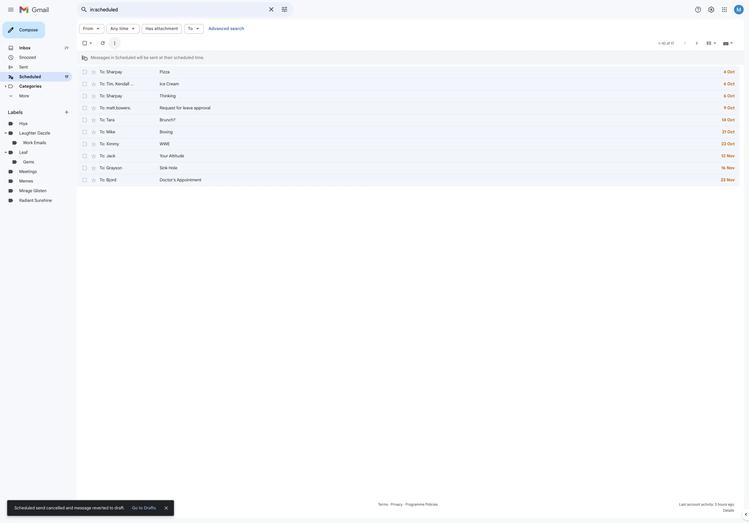 Task type: locate. For each thing, give the bounding box(es) containing it.
to: for wwe
[[111, 157, 117, 163]]

scheduled
[[128, 61, 151, 67], [21, 82, 46, 88]]

1 vertical spatial 17
[[72, 83, 76, 88]]

to: ximmy
[[111, 157, 132, 163]]

,
[[126, 90, 127, 96]]

your
[[177, 171, 187, 176]]

29
[[72, 51, 76, 56]]

to: left mike
[[111, 144, 117, 150]]

hiya
[[21, 134, 31, 140]]

snoozed
[[21, 61, 40, 67]]

to: left grayson
[[111, 184, 117, 190]]

tim
[[118, 90, 126, 96]]

main content
[[85, 21, 749, 523]]

scheduled link
[[21, 82, 46, 88]]

2 to: sharpay from the top
[[111, 104, 136, 110]]

to: left tim on the top left
[[111, 90, 117, 96]]

row
[[85, 73, 749, 87], [85, 87, 749, 100], [85, 100, 749, 113], [85, 113, 749, 127], [85, 140, 749, 153], [85, 153, 749, 167], [85, 167, 749, 180], [85, 180, 749, 193], [85, 193, 749, 207]]

Search mail text field
[[100, 7, 294, 14]]

laughter dazzle link
[[21, 145, 56, 151]]

1 vertical spatial to: sharpay
[[111, 104, 136, 110]]

attitude
[[188, 171, 205, 176]]

from button
[[88, 27, 116, 37]]

be
[[160, 61, 165, 67]]

9 to: from the top
[[111, 184, 117, 190]]

work
[[26, 156, 36, 162]]

advanced
[[232, 29, 255, 35]]

time.
[[217, 61, 227, 67]]

compose
[[21, 30, 42, 36]]

boxing
[[177, 144, 192, 150]]

search mail image
[[87, 5, 99, 17]]

ice cream
[[177, 90, 199, 96]]

sharpay up ,
[[118, 77, 136, 83]]

meetings
[[21, 188, 41, 194]]

to: sharpay up tim on the top left
[[111, 77, 136, 83]]

ximmy
[[118, 157, 132, 163]]

17 inside the labels navigation
[[72, 83, 76, 88]]

sharpay for thinking
[[118, 104, 136, 110]]

to: for boxing
[[111, 144, 117, 150]]

to: up the to: mike
[[111, 130, 118, 136]]

to: sharpay
[[111, 77, 136, 83], [111, 104, 136, 110]]

5 row from the top
[[85, 140, 749, 153]]

1 to: from the top
[[111, 77, 117, 83]]

for
[[196, 117, 202, 123]]

to: jack
[[111, 171, 128, 176]]

boxing link
[[177, 143, 749, 150]]

refresh image
[[111, 45, 117, 51]]

4 to: from the top
[[111, 117, 117, 123]]

has attachment button
[[158, 27, 202, 37]]

17 right the of
[[746, 46, 749, 51]]

3 row from the top
[[85, 100, 749, 113]]

17
[[746, 46, 749, 51], [72, 83, 76, 88]]

leaf link
[[21, 166, 31, 172]]

to: down messages
[[111, 77, 117, 83]]

to: row
[[85, 127, 749, 140]]

your attitude
[[177, 171, 205, 176]]

1 vertical spatial scheduled
[[21, 82, 46, 88]]

0 horizontal spatial 17
[[72, 83, 76, 88]]

jack
[[118, 171, 128, 176]]

hole
[[188, 184, 197, 190]]

1 horizontal spatial 17
[[746, 46, 749, 51]]

leave
[[203, 117, 214, 123]]

to: for pizza
[[111, 77, 117, 83]]

work emails
[[26, 156, 51, 162]]

0 vertical spatial to: sharpay
[[111, 77, 136, 83]]

to
[[209, 29, 214, 35]]

8 to: from the top
[[111, 171, 117, 176]]

6 to: from the top
[[111, 144, 117, 150]]

None checkbox
[[91, 77, 97, 83], [91, 90, 97, 97], [91, 130, 97, 137], [91, 183, 97, 190], [91, 77, 97, 83], [91, 90, 97, 97], [91, 130, 97, 137], [91, 183, 97, 190]]

to: left the matt.bowers.
[[111, 117, 117, 123]]

2 sharpay from the top
[[118, 104, 136, 110]]

matt.bowers.
[[118, 117, 146, 123]]

0 horizontal spatial scheduled
[[21, 82, 46, 88]]

their
[[182, 61, 192, 67]]

has attachment
[[162, 29, 198, 35]]

memes link
[[21, 199, 37, 204]]

3 to: from the top
[[111, 104, 117, 110]]

7 to: from the top
[[111, 157, 117, 163]]

...
[[145, 90, 149, 96]]

snoozed link
[[21, 61, 40, 67]]

1 sharpay from the top
[[118, 77, 136, 83]]

to: sharpay down tim on the top left
[[111, 104, 136, 110]]

meetings link
[[21, 188, 41, 194]]

1
[[732, 46, 733, 51]]

pizza link
[[177, 77, 749, 83]]

sharpay down ,
[[118, 104, 136, 110]]

None search field
[[85, 3, 326, 19]]

1 to: sharpay from the top
[[111, 77, 136, 83]]

None checkbox
[[91, 45, 97, 51], [91, 103, 97, 110], [91, 117, 97, 123], [91, 143, 97, 150], [91, 157, 97, 163], [91, 170, 97, 177], [91, 197, 97, 204], [91, 45, 97, 51], [91, 103, 97, 110], [91, 117, 97, 123], [91, 143, 97, 150], [91, 157, 97, 163], [91, 170, 97, 177], [91, 197, 97, 204]]

0 vertical spatial 17
[[746, 46, 749, 51]]

to:
[[111, 77, 117, 83], [111, 90, 117, 96], [111, 104, 117, 110], [111, 117, 117, 123], [111, 130, 118, 136], [111, 144, 117, 150], [111, 157, 117, 163], [111, 171, 117, 176], [111, 184, 117, 190]]

scheduled
[[193, 61, 215, 67]]

scheduled right in
[[128, 61, 151, 67]]

0 vertical spatial sharpay
[[118, 77, 136, 83]]

any time button
[[119, 27, 155, 37]]

search
[[256, 29, 271, 35]]

alert
[[11, 15, 749, 21]]

to: up to: matt.bowers.
[[111, 104, 117, 110]]

gems link
[[26, 177, 38, 183]]

scheduled up categories
[[21, 82, 46, 88]]

labels navigation
[[0, 21, 85, 523]]

1 10 of 17
[[732, 46, 749, 51]]

labels heading
[[9, 121, 71, 128]]

kendall
[[128, 90, 144, 96]]

advanced search options image
[[310, 4, 323, 17]]

to: left jack
[[111, 171, 117, 176]]

17 down 29
[[72, 83, 76, 88]]

1 horizontal spatial scheduled
[[128, 61, 151, 67]]

any
[[123, 29, 131, 35]]

9 row from the top
[[85, 193, 749, 207]]

pizza
[[177, 77, 189, 83]]

to: left ximmy
[[111, 157, 117, 163]]

1 vertical spatial sharpay
[[118, 104, 136, 110]]



Task type: describe. For each thing, give the bounding box(es) containing it.
to button
[[205, 27, 227, 37]]

request for leave approval
[[177, 117, 234, 123]]

sink hole link
[[177, 183, 749, 190]]

from
[[92, 29, 104, 35]]

inbox
[[21, 50, 34, 56]]

thinking
[[177, 104, 195, 110]]

in
[[123, 61, 127, 67]]

inbox link
[[21, 50, 34, 56]]

more image
[[124, 45, 131, 51]]

dazzle
[[42, 145, 56, 151]]

hiya link
[[21, 134, 31, 140]]

to: tim , kendall ...
[[111, 90, 149, 96]]

to: sharpay for thinking
[[111, 104, 136, 110]]

advanced search button
[[229, 26, 274, 38]]

work emails link
[[26, 156, 51, 162]]

grayson
[[118, 184, 136, 190]]

at
[[177, 61, 181, 67]]

cream
[[185, 90, 199, 96]]

gems
[[26, 177, 38, 183]]

attachment
[[172, 29, 198, 35]]

leaf
[[21, 166, 31, 172]]

clear search image
[[295, 4, 308, 17]]

of
[[741, 46, 745, 51]]

memes
[[21, 199, 37, 204]]

10
[[736, 46, 740, 51]]

sent
[[166, 61, 176, 67]]

messages
[[101, 61, 122, 67]]

sent link
[[21, 72, 31, 78]]

sharpay for pizza
[[118, 77, 136, 83]]

gmail image
[[21, 4, 58, 17]]

categories
[[21, 93, 46, 99]]

request
[[177, 117, 195, 123]]

scheduled inside the labels navigation
[[21, 82, 46, 88]]

to: mike
[[111, 144, 128, 150]]

request for leave approval link
[[177, 117, 749, 123]]

0 vertical spatial scheduled
[[128, 61, 151, 67]]

to: matt.bowers.
[[111, 117, 146, 123]]

to: sharpay for pizza
[[111, 77, 136, 83]]

to: for thinking
[[111, 104, 117, 110]]

to: for request for leave approval
[[111, 117, 117, 123]]

labels
[[9, 121, 25, 128]]

7 row from the top
[[85, 167, 749, 180]]

wwe link
[[177, 157, 749, 163]]

emails
[[38, 156, 51, 162]]

mike
[[118, 144, 128, 150]]

4 row from the top
[[85, 113, 749, 127]]

has
[[162, 29, 170, 35]]

sink
[[177, 184, 186, 190]]

main content containing to:
[[85, 21, 749, 523]]

main menu image
[[8, 7, 16, 15]]

advanced search
[[232, 29, 271, 35]]

your attitude link
[[177, 170, 749, 177]]

sent
[[21, 72, 31, 78]]

messages in scheduled will be sent at their scheduled time.
[[101, 61, 227, 67]]

categories link
[[21, 93, 46, 99]]

will
[[152, 61, 159, 67]]

2 row from the top
[[85, 87, 749, 100]]

to: for sink hole
[[111, 184, 117, 190]]

ice cream link
[[177, 90, 749, 97]]

laughter
[[21, 145, 40, 151]]

sink hole
[[177, 184, 197, 190]]

time
[[133, 29, 143, 35]]

1 row from the top
[[85, 73, 749, 87]]

ice
[[177, 90, 184, 96]]

2 to: from the top
[[111, 90, 117, 96]]

any time
[[123, 29, 143, 35]]

6 row from the top
[[85, 153, 749, 167]]

5 to: from the top
[[111, 130, 118, 136]]

to: for your attitude
[[111, 171, 117, 176]]

thinking link
[[177, 103, 749, 110]]

wwe
[[177, 157, 189, 163]]

laughter dazzle
[[21, 145, 56, 151]]

approval
[[216, 117, 234, 123]]

to: grayson
[[111, 184, 136, 190]]

compose button
[[3, 24, 50, 43]]

8 row from the top
[[85, 180, 749, 193]]



Task type: vqa. For each thing, say whether or not it's contained in the screenshot.


